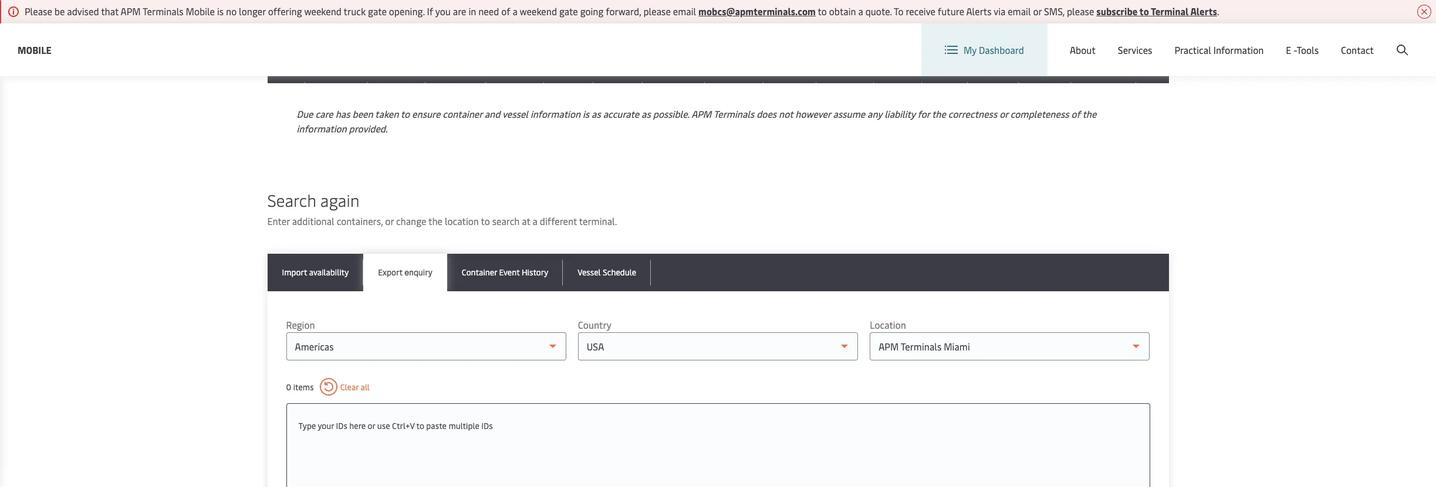 Task type: locate. For each thing, give the bounding box(es) containing it.
0
[[286, 382, 291, 393]]

to left the obtain at the right
[[818, 5, 827, 18]]

to right taken
[[401, 107, 410, 120]]

weekend up the tage
[[520, 5, 557, 18]]

apm right possible.
[[691, 107, 711, 120]]

0 horizontal spatial cma
[[490, 13, 507, 25]]

1 horizontal spatial type
[[972, 92, 990, 103]]

0 horizontal spatial email
[[673, 5, 696, 18]]

1 vertical spatial of
[[1071, 107, 1080, 120]]

1 horizontal spatial alerts
[[1191, 5, 1217, 18]]

0 horizontal spatial location
[[870, 319, 906, 332]]

close alert image
[[1417, 5, 1431, 19]]

tab list containing import availability
[[267, 254, 1169, 292]]

mobile down the please
[[18, 43, 52, 56]]

1 horizontal spatial ids
[[481, 421, 493, 432]]

switch location
[[1106, 34, 1172, 47]]

location
[[1136, 34, 1172, 47], [870, 319, 906, 332]]

- right e
[[1294, 43, 1297, 56]]

/
[[1344, 34, 1348, 47], [989, 81, 992, 92], [991, 92, 995, 103]]

are
[[453, 5, 466, 18]]

/ inside the login / create account link
[[1344, 34, 1348, 47]]

size / type / height button
[[972, 81, 1014, 115]]

1 horizontal spatial email
[[1008, 5, 1031, 18]]

or right height
[[1000, 107, 1008, 120]]

1 horizontal spatial terminals
[[713, 107, 754, 120]]

1 10/16/23 from the left
[[598, 8, 631, 19]]

2 10/16/23 from the left
[[647, 8, 680, 19]]

e
[[1286, 43, 1291, 56]]

type inside size / type / height
[[972, 92, 990, 103]]

type up "correctness"
[[972, 92, 990, 103]]

- for out
[[710, 19, 713, 31]]

type left your
[[298, 421, 316, 432]]

tab list
[[267, 254, 1169, 292]]

0 horizontal spatial alerts
[[966, 5, 992, 18]]

10/16/23 up 06:00
[[598, 8, 631, 19]]

apm right that
[[121, 5, 141, 18]]

tage
[[548, 19, 568, 31]]

cgm
[[567, 8, 585, 19]]

however
[[795, 107, 831, 120]]

weekend left 'truck'
[[304, 5, 342, 18]]

1 horizontal spatial is
[[583, 107, 589, 120]]

account
[[1379, 34, 1414, 47]]

0 horizontal spatial the
[[428, 215, 443, 228]]

global menu button
[[1184, 23, 1275, 58]]

2 weekend from the left
[[520, 5, 557, 18]]

the right for
[[932, 107, 946, 120]]

or
[[1033, 5, 1042, 18], [1000, 107, 1008, 120], [385, 215, 394, 228], [368, 421, 375, 432]]

10/16/23
[[598, 8, 631, 19], [647, 8, 680, 19]]

information right vessel
[[530, 107, 580, 120]]

at
[[522, 215, 530, 228]]

email right the via
[[1008, 5, 1031, 18]]

None text field
[[298, 416, 1138, 437]]

multiple
[[449, 421, 479, 432]]

ids right multiple
[[481, 421, 493, 432]]

0 horizontal spatial ids
[[336, 421, 347, 432]]

1 vertical spatial type
[[298, 421, 316, 432]]

cma right in
[[490, 13, 507, 25]]

as right accurate
[[642, 107, 651, 120]]

a right the obtain at the right
[[858, 5, 863, 18]]

please right 'sms,'
[[1067, 5, 1094, 18]]

of right completeness
[[1071, 107, 1080, 120]]

to left paste
[[416, 421, 424, 432]]

in
[[469, 5, 476, 18]]

to inside the due care has been taken to ensure container and vessel information is as accurate as possible. apm terminals does not however assume any liability for the correctness or completeness of the information provided.
[[401, 107, 410, 120]]

is left accurate
[[583, 107, 589, 120]]

cma inside cma cgm tage
[[548, 8, 565, 19]]

cma up the tage
[[548, 8, 565, 19]]

terminal.
[[579, 215, 617, 228]]

search again enter additional containers, or change the location to search at a different terminal.
[[267, 189, 617, 228]]

about button
[[1070, 23, 1096, 76]]

None checkbox
[[279, 12, 293, 26], [279, 53, 293, 67], [279, 12, 293, 26], [279, 53, 293, 67]]

1 horizontal spatial gate
[[559, 5, 578, 18]]

switch location button
[[1087, 34, 1172, 47]]

import availability button
[[267, 254, 363, 292]]

1 vertical spatial -
[[1294, 43, 1297, 56]]

is left no
[[217, 5, 224, 18]]

21:10
[[647, 19, 666, 31]]

cma for cma
[[490, 13, 507, 25]]

size / type / height
[[972, 81, 997, 115]]

terminals inside the due care has been taken to ensure container and vessel information is as accurate as possible. apm terminals does not however assume any liability for the correctness or completeness of the information provided.
[[713, 107, 754, 120]]

clear
[[340, 382, 359, 393]]

cma
[[548, 8, 565, 19], [490, 13, 507, 25]]

1 vertical spatial is
[[583, 107, 589, 120]]

please up 21:10
[[644, 5, 671, 18]]

menu
[[1239, 34, 1263, 47]]

no up "switch location"
[[1141, 13, 1151, 25]]

1 horizontal spatial mobile
[[186, 5, 215, 18]]

10/16/23 up 21:10
[[647, 8, 680, 19]]

1 horizontal spatial -
[[1294, 43, 1297, 56]]

1 ids from the left
[[336, 421, 347, 432]]

be
[[54, 5, 65, 18]]

login
[[1319, 34, 1342, 47]]

via
[[994, 5, 1006, 18]]

the right change
[[428, 215, 443, 228]]

mobile left no
[[186, 5, 215, 18]]

0 horizontal spatial information
[[297, 122, 347, 135]]

or left use
[[368, 421, 375, 432]]

alerts left the via
[[966, 5, 992, 18]]

no
[[226, 5, 237, 18]]

the right completeness
[[1083, 107, 1097, 120]]

email left community
[[673, 5, 696, 18]]

1 vertical spatial terminals
[[713, 107, 754, 120]]

- inside community - out
[[710, 19, 713, 31]]

or left 'sms,'
[[1033, 5, 1042, 18]]

please be advised that apm terminals mobile is no longer offering weekend truck gate opening. if you are in need of a weekend gate going forward, please email mobcs@apmterminals.com to obtain a quote. to receive future alerts via email or sms, please subscribe to terminal alerts .
[[25, 5, 1219, 18]]

0 vertical spatial type
[[972, 92, 990, 103]]

0 vertical spatial apm
[[121, 5, 141, 18]]

quote. to
[[866, 5, 904, 18]]

information down care
[[297, 122, 347, 135]]

1 horizontal spatial location
[[1136, 34, 1172, 47]]

of right need
[[501, 5, 510, 18]]

gate up the tage
[[559, 5, 578, 18]]

- inside dropdown button
[[1294, 43, 1297, 56]]

advised
[[67, 5, 99, 18]]

or inside the search again enter additional containers, or change the location to search at a different terminal.
[[385, 215, 394, 228]]

0 horizontal spatial gate
[[368, 5, 387, 18]]

0 vertical spatial of
[[501, 5, 510, 18]]

grounded
[[710, 55, 746, 66]]

0 vertical spatial no
[[1141, 13, 1151, 25]]

mobile link
[[18, 43, 52, 57]]

0 horizontal spatial please
[[644, 5, 671, 18]]

subscribe
[[1097, 5, 1138, 18]]

a
[[513, 5, 518, 18], [858, 5, 863, 18], [533, 215, 538, 228]]

0 vertical spatial is
[[217, 5, 224, 18]]

my
[[964, 43, 977, 56]]

region
[[286, 319, 315, 332]]

1 vertical spatial location
[[870, 319, 906, 332]]

0 vertical spatial -
[[710, 19, 713, 31]]

services
[[1118, 43, 1152, 56]]

create
[[1350, 34, 1377, 47]]

1 horizontal spatial a
[[533, 215, 538, 228]]

0 horizontal spatial as
[[592, 107, 601, 120]]

or left change
[[385, 215, 394, 228]]

0 vertical spatial location
[[1136, 34, 1172, 47]]

containers,
[[337, 215, 383, 228]]

1 horizontal spatial weekend
[[520, 5, 557, 18]]

search
[[492, 215, 520, 228]]

ids right your
[[336, 421, 347, 432]]

no for 15873.0
[[1141, 13, 1151, 25]]

as left accurate
[[592, 107, 601, 120]]

0 horizontal spatial weekend
[[304, 5, 342, 18]]

opening.
[[389, 5, 425, 18]]

1 horizontal spatial please
[[1067, 5, 1094, 18]]

mobile
[[186, 5, 215, 18], [18, 43, 52, 56]]

0 horizontal spatial terminals
[[143, 5, 184, 18]]

1 horizontal spatial cma
[[548, 8, 565, 19]]

1 horizontal spatial 10/16/23
[[647, 8, 680, 19]]

global menu
[[1210, 34, 1263, 47]]

no
[[1141, 13, 1151, 25], [1141, 55, 1151, 66]]

export еnquiry
[[378, 267, 432, 278]]

10/20/23
[[926, 49, 961, 60]]

(11834b1)
[[710, 66, 744, 77]]

login / create account link
[[1297, 23, 1414, 58]]

a right at
[[533, 215, 538, 228]]

1 vertical spatial no
[[1141, 55, 1151, 66]]

a right need
[[513, 5, 518, 18]]

0 items
[[286, 382, 314, 393]]

0 horizontal spatial mobile
[[18, 43, 52, 56]]

- for tools
[[1294, 43, 1297, 56]]

liability
[[885, 107, 915, 120]]

2 alerts from the left
[[1191, 5, 1217, 18]]

0 horizontal spatial 10/16/23
[[598, 8, 631, 19]]

due
[[297, 107, 313, 120]]

terminals left 'does'
[[713, 107, 754, 120]]

clear all
[[340, 382, 370, 393]]

email
[[673, 5, 696, 18], [1008, 5, 1031, 18]]

use
[[377, 421, 390, 432]]

1 email from the left
[[673, 5, 696, 18]]

1 horizontal spatial apm
[[691, 107, 711, 120]]

0 horizontal spatial a
[[513, 5, 518, 18]]

1 horizontal spatial as
[[642, 107, 651, 120]]

practical information button
[[1175, 23, 1264, 76]]

alerts right the terminal
[[1191, 5, 1217, 18]]

1 vertical spatial apm
[[691, 107, 711, 120]]

0 horizontal spatial -
[[710, 19, 713, 31]]

completeness
[[1010, 107, 1069, 120]]

to left search
[[481, 215, 490, 228]]

06:00
[[598, 19, 621, 31]]

apm inside the due care has been taken to ensure container and vessel information is as accurate as possible. apm terminals does not however assume any liability for the correctness or completeness of the information provided.
[[691, 107, 711, 120]]

hold
[[820, 13, 841, 25]]

vessel schedule button
[[563, 254, 651, 292]]

33995.0
[[1023, 55, 1054, 66]]

vessel
[[502, 107, 528, 120]]

2 email from the left
[[1008, 5, 1031, 18]]

terminals right that
[[143, 5, 184, 18]]

or inside the due care has been taken to ensure container and vessel information is as accurate as possible. apm terminals does not however assume any liability for the correctness or completeness of the information provided.
[[1000, 107, 1008, 120]]

please
[[25, 5, 52, 18]]

2 no from the top
[[1141, 55, 1151, 66]]

1 horizontal spatial information
[[530, 107, 580, 120]]

1 horizontal spatial of
[[1071, 107, 1080, 120]]

1 no from the top
[[1141, 13, 1151, 25]]

e -tools
[[1286, 43, 1319, 56]]

tjn0232693
[[372, 13, 418, 25]]

no down "switch location"
[[1141, 55, 1151, 66]]

- left out
[[710, 19, 713, 31]]

community
[[710, 8, 757, 19]]

gate right 'truck'
[[368, 5, 387, 18]]



Task type: describe. For each thing, give the bounding box(es) containing it.
history
[[522, 267, 548, 278]]

enter
[[267, 215, 290, 228]]

yard
[[710, 43, 726, 54]]

10/16/23 for 21:10
[[647, 8, 680, 19]]

all
[[361, 382, 370, 393]]

for
[[918, 107, 930, 120]]

does
[[757, 107, 777, 120]]

/ for create
[[1344, 34, 1348, 47]]

15873.0
[[1023, 13, 1051, 25]]

you
[[435, 5, 451, 18]]

00:00
[[926, 60, 949, 72]]

practical
[[1175, 43, 1211, 56]]

2 horizontal spatial a
[[858, 5, 863, 18]]

no for 33995.0
[[1141, 55, 1151, 66]]

future
[[938, 5, 964, 18]]

1 as from the left
[[592, 107, 601, 120]]

2 as from the left
[[642, 107, 651, 120]]

receive
[[906, 5, 935, 18]]

obtain
[[829, 5, 856, 18]]

clear all button
[[320, 379, 370, 396]]

cma for cma cgm tage
[[548, 8, 565, 19]]

40/gp/96
[[972, 55, 1009, 66]]

1 please from the left
[[644, 5, 671, 18]]

out
[[715, 19, 730, 31]]

subscribe to terminal alerts link
[[1097, 5, 1217, 18]]

of inside the due care has been taken to ensure container and vessel information is as accurate as possible. apm terminals does not however assume any liability for the correctness or completeness of the information provided.
[[1071, 107, 1080, 120]]

your
[[318, 421, 334, 432]]

released
[[768, 13, 806, 25]]

truck
[[344, 5, 366, 18]]

2 please from the left
[[1067, 5, 1094, 18]]

about
[[1070, 43, 1096, 56]]

my dashboard
[[964, 43, 1024, 56]]

type your ids here or use ctrl+v to paste multiple ids
[[298, 421, 493, 432]]

here
[[349, 421, 366, 432]]

offering
[[268, 5, 302, 18]]

to inside the search again enter additional containers, or change the location to search at a different terminal.
[[481, 215, 490, 228]]

sms,
[[1044, 5, 1065, 18]]

mobcs@apmterminals.com link
[[698, 5, 816, 18]]

10/16/23 for 06:00
[[598, 8, 631, 19]]

paste
[[426, 421, 447, 432]]

the inside the search again enter additional containers, or change the location to search at a different terminal.
[[428, 215, 443, 228]]

container
[[443, 107, 482, 120]]

mobcs@apmterminals.com
[[698, 5, 816, 18]]

0 horizontal spatial apm
[[121, 5, 141, 18]]

a inside the search again enter additional containers, or change the location to search at a different terminal.
[[533, 215, 538, 228]]

0 vertical spatial information
[[530, 107, 580, 120]]

1 weekend from the left
[[304, 5, 342, 18]]

contact
[[1341, 43, 1374, 56]]

that
[[101, 5, 119, 18]]

correctness
[[948, 107, 997, 120]]

10/16/23 21:10
[[647, 8, 680, 31]]

again
[[320, 189, 360, 211]]

tools
[[1297, 43, 1319, 56]]

not
[[779, 107, 793, 120]]

0 vertical spatial terminals
[[143, 5, 184, 18]]

0 horizontal spatial is
[[217, 5, 224, 18]]

provided.
[[349, 122, 388, 135]]

0 horizontal spatial type
[[298, 421, 316, 432]]

1 horizontal spatial the
[[932, 107, 946, 120]]

height
[[972, 103, 997, 115]]

accurate
[[603, 107, 639, 120]]

location
[[445, 215, 479, 228]]

information
[[1214, 43, 1264, 56]]

country
[[578, 319, 611, 332]]

is inside the due care has been taken to ensure container and vessel information is as accurate as possible. apm terminals does not however assume any liability for the correctness or completeness of the information provided.
[[583, 107, 589, 120]]

cma cgm tage
[[548, 8, 585, 31]]

1 vertical spatial mobile
[[18, 43, 52, 56]]

/ for type
[[989, 81, 992, 92]]

has
[[336, 107, 350, 120]]

import
[[282, 267, 307, 278]]

10/20/23 00:00
[[926, 49, 961, 72]]

been
[[352, 107, 373, 120]]

container
[[462, 267, 497, 278]]

to left the terminal
[[1140, 5, 1149, 18]]

due care has been taken to ensure container and vessel information is as accurate as possible. apm terminals does not however assume any liability for the correctness or completeness of the information provided.
[[297, 107, 1097, 135]]

2 ids from the left
[[481, 421, 493, 432]]

longer
[[239, 5, 266, 18]]

possible.
[[653, 107, 689, 120]]

1 gate from the left
[[368, 5, 387, 18]]

container event history button
[[447, 254, 563, 292]]

not ready image
[[449, 13, 461, 25]]

2 gate from the left
[[559, 5, 578, 18]]

0 horizontal spatial of
[[501, 5, 510, 18]]

ctrl+v
[[392, 421, 415, 432]]

any
[[868, 107, 882, 120]]

export
[[378, 267, 403, 278]]

going
[[580, 5, 604, 18]]

community - out
[[710, 8, 757, 31]]

taken
[[375, 107, 399, 120]]

login / create account
[[1319, 34, 1414, 47]]

40/pl/86
[[972, 13, 1008, 25]]

import availability
[[282, 267, 349, 278]]

1 alerts from the left
[[966, 5, 992, 18]]

vessel schedule
[[578, 267, 636, 278]]

2 horizontal spatial the
[[1083, 107, 1097, 120]]

availability
[[309, 267, 349, 278]]

еnquiry
[[404, 267, 432, 278]]

1 vertical spatial information
[[297, 122, 347, 135]]

0 vertical spatial mobile
[[186, 5, 215, 18]]

care
[[315, 107, 333, 120]]



Task type: vqa. For each thing, say whether or not it's contained in the screenshot.
completeness
yes



